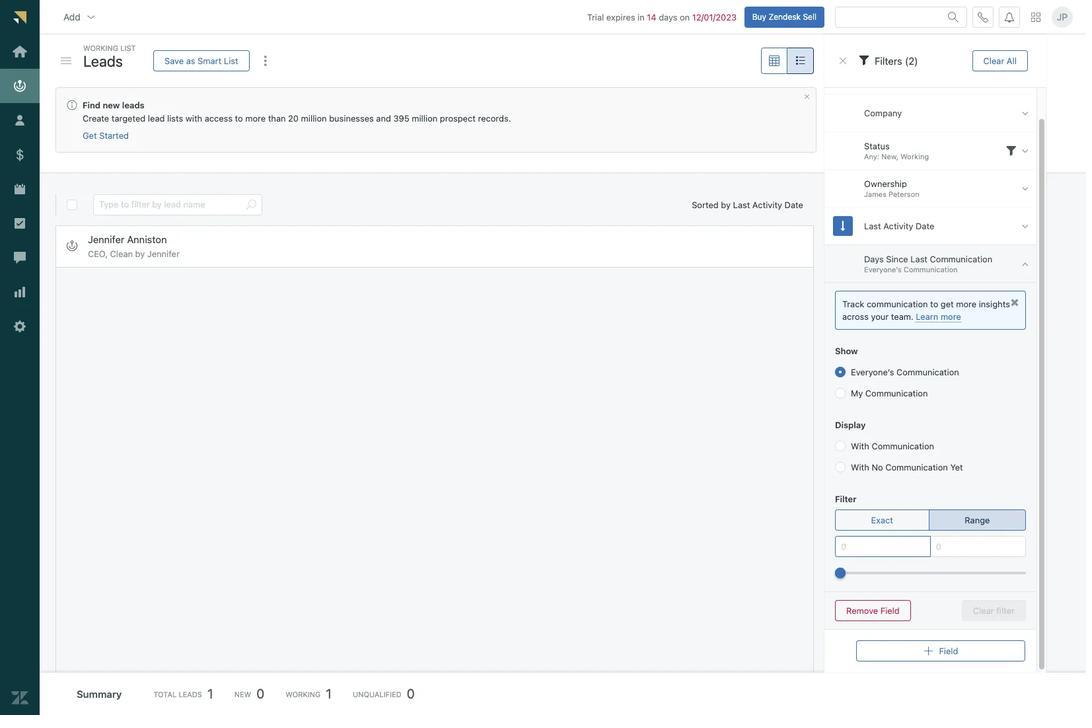 Task type: vqa. For each thing, say whether or not it's contained in the screenshot.
"WORKING" within Working 1
yes



Task type: locate. For each thing, give the bounding box(es) containing it.
company
[[864, 108, 902, 118]]

everyone's communication
[[851, 367, 959, 377]]

2 horizontal spatial last
[[911, 254, 928, 264]]

working inside the working list leads
[[83, 44, 118, 52]]

0 horizontal spatial activity
[[753, 199, 782, 210]]

1 horizontal spatial last
[[864, 221, 881, 231]]

since
[[886, 254, 908, 264]]

buy
[[752, 12, 767, 22]]

0 field down exact button
[[841, 537, 925, 557]]

0 horizontal spatial date
[[785, 199, 804, 210]]

jennifer up ceo,
[[88, 233, 124, 245]]

0 vertical spatial jennifer
[[88, 233, 124, 245]]

1 horizontal spatial 1
[[326, 686, 332, 701]]

and
[[376, 113, 391, 124]]

angle down image
[[1022, 107, 1029, 119], [1022, 183, 1029, 194]]

my communication
[[851, 388, 928, 399]]

calls image
[[978, 12, 989, 22]]

new
[[103, 100, 120, 110]]

0 for unqualified 0
[[407, 686, 415, 701]]

more
[[245, 113, 266, 124], [956, 299, 977, 309], [941, 311, 961, 322]]

1 horizontal spatial 0 field
[[936, 537, 1020, 557]]

anniston
[[127, 233, 167, 245]]

communication
[[867, 299, 928, 309]]

communication
[[930, 254, 993, 264], [904, 265, 958, 274], [897, 367, 959, 377], [866, 388, 928, 399], [872, 441, 934, 451], [886, 462, 948, 473]]

1 vertical spatial angle down image
[[1022, 220, 1029, 232]]

1 vertical spatial to
[[931, 299, 939, 309]]

with
[[186, 113, 202, 124]]

team.
[[891, 311, 914, 322]]

0 horizontal spatial 1
[[207, 686, 213, 701]]

1 vertical spatial activity
[[884, 221, 914, 231]]

angle down image
[[1022, 145, 1029, 156], [1022, 220, 1029, 232]]

lead
[[148, 113, 165, 124]]

communication down since at the top right of page
[[904, 265, 958, 274]]

to inside track communication to get more insights across your team.
[[931, 299, 939, 309]]

total leads 1
[[154, 686, 213, 701]]

leads right the handler icon
[[83, 52, 123, 70]]

1 vertical spatial last
[[864, 221, 881, 231]]

remove field button
[[835, 600, 911, 621]]

1 horizontal spatial field
[[939, 645, 959, 656]]

jennifer down anniston
[[147, 248, 180, 259]]

clear all
[[984, 55, 1017, 66]]

0 vertical spatial angle down image
[[1022, 145, 1029, 156]]

working right new 0
[[286, 690, 321, 698]]

0 vertical spatial activity
[[753, 199, 782, 210]]

new,
[[882, 152, 899, 161]]

list inside the working list leads
[[120, 44, 136, 52]]

12/01/2023
[[692, 12, 737, 22]]

with left no
[[851, 462, 870, 473]]

leads right the total
[[179, 690, 202, 698]]

1 horizontal spatial jennifer
[[147, 248, 180, 259]]

1 horizontal spatial 0
[[407, 686, 415, 701]]

0 vertical spatial leads
[[83, 52, 123, 70]]

activity right the sorted
[[753, 199, 782, 210]]

communication down the everyone's communication
[[866, 388, 928, 399]]

0 vertical spatial list
[[120, 44, 136, 52]]

0 field
[[841, 537, 925, 557], [936, 537, 1020, 557]]

0 horizontal spatial last
[[733, 199, 750, 210]]

status any: new, working
[[864, 141, 929, 161]]

james
[[864, 190, 887, 198]]

million right 20
[[301, 113, 327, 124]]

Type to filter by lead name field
[[99, 195, 241, 215]]

1 with from the top
[[851, 441, 870, 451]]

more left than
[[245, 113, 266, 124]]

1 vertical spatial by
[[135, 248, 145, 259]]

(2)
[[905, 55, 918, 67]]

sorted
[[692, 199, 719, 210]]

everyone's inside days since last communication everyone's communication
[[864, 265, 902, 274]]

with
[[851, 441, 870, 451], [851, 462, 870, 473]]

learn more
[[916, 311, 961, 322]]

2 vertical spatial working
[[286, 690, 321, 698]]

1 horizontal spatial leads
[[179, 690, 202, 698]]

remove image
[[1011, 296, 1019, 308]]

last inside days since last communication everyone's communication
[[911, 254, 928, 264]]

by inside jennifer anniston ceo, clean by jennifer
[[135, 248, 145, 259]]

2 vertical spatial last
[[911, 254, 928, 264]]

to
[[235, 113, 243, 124], [931, 299, 939, 309]]

unqualified 0
[[353, 686, 415, 701]]

0 field down range button
[[936, 537, 1020, 557]]

summary
[[77, 688, 122, 700]]

get started link
[[83, 130, 129, 142]]

0 horizontal spatial working
[[83, 44, 118, 52]]

1 vertical spatial date
[[916, 221, 935, 231]]

filters (2)
[[875, 55, 918, 67]]

date
[[785, 199, 804, 210], [916, 221, 935, 231]]

0 horizontal spatial cancel image
[[804, 93, 811, 100]]

info image
[[67, 100, 77, 110]]

1 horizontal spatial to
[[931, 299, 939, 309]]

working inside the working 1
[[286, 690, 321, 698]]

last right the sorted
[[733, 199, 750, 210]]

save as smart list
[[165, 55, 238, 66]]

0 vertical spatial more
[[245, 113, 266, 124]]

0 right "new"
[[257, 686, 265, 701]]

more right get
[[956, 299, 977, 309]]

more down get
[[941, 311, 961, 322]]

track communication to get more insights across your team.
[[843, 299, 1010, 322]]

remove field
[[847, 605, 900, 616]]

search image
[[948, 12, 959, 22]]

1 left "new"
[[207, 686, 213, 701]]

clear
[[984, 55, 1005, 66]]

last right long arrow down image
[[864, 221, 881, 231]]

activity down peterson
[[884, 221, 914, 231]]

1 horizontal spatial by
[[721, 199, 731, 210]]

1 vertical spatial angle down image
[[1022, 183, 1029, 194]]

0 vertical spatial angle down image
[[1022, 107, 1029, 119]]

on
[[680, 12, 690, 22]]

your
[[871, 311, 889, 322]]

insights
[[979, 299, 1010, 309]]

clear all button
[[972, 50, 1028, 71]]

trial
[[587, 12, 604, 22]]

0 horizontal spatial to
[[235, 113, 243, 124]]

filter fill image
[[859, 55, 870, 65]]

1 vertical spatial list
[[224, 55, 238, 66]]

communication down with communication
[[886, 462, 948, 473]]

by
[[721, 199, 731, 210], [135, 248, 145, 259]]

0 horizontal spatial 0
[[257, 686, 265, 701]]

everyone's
[[864, 265, 902, 274], [851, 367, 894, 377]]

save
[[165, 55, 184, 66]]

1 0 from the left
[[257, 686, 265, 701]]

field right add image
[[939, 645, 959, 656]]

exact
[[871, 515, 893, 525]]

0 horizontal spatial 0 field
[[841, 537, 925, 557]]

2 1 from the left
[[326, 686, 332, 701]]

1 horizontal spatial list
[[224, 55, 238, 66]]

million right 395
[[412, 113, 438, 124]]

activity
[[753, 199, 782, 210], [884, 221, 914, 231]]

jennifer
[[88, 233, 124, 245], [147, 248, 180, 259]]

everyone's down days
[[864, 265, 902, 274]]

395
[[393, 113, 410, 124]]

0 vertical spatial date
[[785, 199, 804, 210]]

1 vertical spatial more
[[956, 299, 977, 309]]

0 horizontal spatial jennifer
[[88, 233, 124, 245]]

jp button
[[1052, 6, 1073, 27]]

2 with from the top
[[851, 462, 870, 473]]

1 horizontal spatial working
[[286, 690, 321, 698]]

angle down image right filter fill icon
[[1022, 145, 1029, 156]]

working down chevron down image
[[83, 44, 118, 52]]

0 horizontal spatial by
[[135, 248, 145, 259]]

access
[[205, 113, 233, 124]]

working for 1
[[286, 690, 321, 698]]

0 vertical spatial everyone's
[[864, 265, 902, 274]]

by down anniston
[[135, 248, 145, 259]]

2 0 field from the left
[[936, 537, 1020, 557]]

leads
[[83, 52, 123, 70], [179, 690, 202, 698]]

1 horizontal spatial million
[[412, 113, 438, 124]]

None field
[[844, 11, 940, 23]]

1 vertical spatial working
[[901, 152, 929, 161]]

14
[[647, 12, 657, 22]]

0
[[257, 686, 265, 701], [407, 686, 415, 701]]

ownership
[[864, 178, 907, 189]]

2 horizontal spatial working
[[901, 152, 929, 161]]

display
[[835, 420, 866, 430]]

1 0 field from the left
[[841, 537, 925, 557]]

my
[[851, 388, 863, 399]]

0 horizontal spatial list
[[120, 44, 136, 52]]

0 vertical spatial cancel image
[[838, 56, 849, 66]]

0 vertical spatial last
[[733, 199, 750, 210]]

list
[[120, 44, 136, 52], [224, 55, 238, 66]]

handler image
[[61, 58, 71, 64]]

0 horizontal spatial field
[[881, 605, 900, 616]]

2 million from the left
[[412, 113, 438, 124]]

list right smart
[[224, 55, 238, 66]]

show
[[835, 346, 858, 356]]

0 vertical spatial field
[[881, 605, 900, 616]]

0 vertical spatial to
[[235, 113, 243, 124]]

zendesk
[[769, 12, 801, 22]]

last right since at the top right of page
[[911, 254, 928, 264]]

by right the sorted
[[721, 199, 731, 210]]

field right remove at right
[[881, 605, 900, 616]]

long arrow down image
[[841, 220, 845, 232]]

angle down image up angle up image
[[1022, 220, 1029, 232]]

1 vertical spatial field
[[939, 645, 959, 656]]

2 0 from the left
[[407, 686, 415, 701]]

zendesk products image
[[1032, 12, 1041, 22]]

1 vertical spatial leads
[[179, 690, 202, 698]]

0 vertical spatial by
[[721, 199, 731, 210]]

0 horizontal spatial million
[[301, 113, 327, 124]]

1 horizontal spatial date
[[916, 221, 935, 231]]

list up "leads"
[[120, 44, 136, 52]]

1 vertical spatial jennifer
[[147, 248, 180, 259]]

to left get
[[931, 299, 939, 309]]

to right access
[[235, 113, 243, 124]]

last
[[733, 199, 750, 210], [864, 221, 881, 231], [911, 254, 928, 264]]

0 vertical spatial working
[[83, 44, 118, 52]]

0 right unqualified
[[407, 686, 415, 701]]

clean
[[110, 248, 133, 259]]

more inside track communication to get more insights across your team.
[[956, 299, 977, 309]]

everyone's up my
[[851, 367, 894, 377]]

with down display
[[851, 441, 870, 451]]

ceo,
[[88, 248, 108, 259]]

2 angle down image from the top
[[1022, 220, 1029, 232]]

working list leads
[[83, 44, 136, 70]]

0 horizontal spatial leads
[[83, 52, 123, 70]]

with for with no communication yet
[[851, 462, 870, 473]]

buy zendesk sell
[[752, 12, 817, 22]]

0 vertical spatial with
[[851, 441, 870, 451]]

1 vertical spatial cancel image
[[804, 93, 811, 100]]

1 left unqualified
[[326, 686, 332, 701]]

angle up image
[[1022, 258, 1029, 269]]

1 1 from the left
[[207, 686, 213, 701]]

1
[[207, 686, 213, 701], [326, 686, 332, 701]]

1 vertical spatial with
[[851, 462, 870, 473]]

cancel image
[[838, 56, 849, 66], [804, 93, 811, 100]]

total
[[154, 690, 177, 698]]

add image
[[924, 646, 934, 656]]

working right the new,
[[901, 152, 929, 161]]

leads inside total leads 1
[[179, 690, 202, 698]]



Task type: describe. For each thing, give the bounding box(es) containing it.
last activity date
[[864, 221, 935, 231]]

ownership james peterson
[[864, 178, 920, 198]]

range button
[[929, 510, 1026, 531]]

new 0
[[234, 686, 265, 701]]

range
[[965, 515, 990, 525]]

save as smart list button
[[153, 50, 250, 71]]

to inside find new leads create targeted lead lists with access to more than 20 million businesses and 395 million prospect records.
[[235, 113, 243, 124]]

buy zendesk sell button
[[745, 6, 825, 27]]

20
[[288, 113, 299, 124]]

days
[[659, 12, 678, 22]]

communication up with no communication yet
[[872, 441, 934, 451]]

working for leads
[[83, 44, 118, 52]]

more inside find new leads create targeted lead lists with access to more than 20 million businesses and 395 million prospect records.
[[245, 113, 266, 124]]

overflow vertical fill image
[[260, 56, 271, 66]]

working inside status any: new, working
[[901, 152, 929, 161]]

working 1
[[286, 686, 332, 701]]

1 angle down image from the top
[[1022, 107, 1029, 119]]

field inside "button"
[[939, 645, 959, 656]]

search image
[[246, 200, 256, 210]]

started
[[99, 130, 129, 141]]

get started
[[83, 130, 129, 141]]

any:
[[864, 152, 880, 161]]

1 million from the left
[[301, 113, 327, 124]]

status
[[864, 141, 890, 151]]

in
[[638, 12, 645, 22]]

chevron down image
[[86, 12, 96, 22]]

days since last communication everyone's communication
[[864, 254, 993, 274]]

businesses
[[329, 113, 374, 124]]

all
[[1007, 55, 1017, 66]]

peterson
[[889, 190, 920, 198]]

sorted by last activity date
[[692, 199, 804, 210]]

track
[[843, 299, 865, 309]]

targeted
[[112, 113, 146, 124]]

find new leads create targeted lead lists with access to more than 20 million businesses and 395 million prospect records.
[[83, 100, 511, 124]]

2 vertical spatial more
[[941, 311, 961, 322]]

than
[[268, 113, 286, 124]]

records.
[[478, 113, 511, 124]]

1 vertical spatial everyone's
[[851, 367, 894, 377]]

leads image
[[67, 241, 77, 251]]

yet
[[951, 462, 963, 473]]

filters
[[875, 55, 903, 67]]

with no communication yet
[[851, 462, 963, 473]]

create
[[83, 113, 109, 124]]

as
[[186, 55, 195, 66]]

across
[[843, 311, 869, 322]]

last for by
[[733, 199, 750, 210]]

2 angle down image from the top
[[1022, 183, 1029, 194]]

sell
[[803, 12, 817, 22]]

field inside remove field button
[[881, 605, 900, 616]]

exact button
[[835, 510, 930, 531]]

jennifer anniston ceo, clean by jennifer
[[88, 233, 180, 259]]

learn more link
[[916, 311, 961, 322]]

field button
[[856, 640, 1026, 662]]

lists
[[167, 113, 183, 124]]

communication up my communication
[[897, 367, 959, 377]]

get
[[941, 299, 954, 309]]

zendesk image
[[11, 689, 28, 707]]

jp
[[1057, 11, 1068, 22]]

jennifer anniston link
[[88, 233, 167, 246]]

leads inside the working list leads
[[83, 52, 123, 70]]

with communication
[[851, 441, 934, 451]]

communication up get
[[930, 254, 993, 264]]

list inside save as smart list 'button'
[[224, 55, 238, 66]]

filter
[[835, 494, 857, 504]]

add button
[[53, 4, 107, 30]]

days
[[864, 254, 884, 264]]

0 for new 0
[[257, 686, 265, 701]]

smart
[[198, 55, 222, 66]]

1 horizontal spatial cancel image
[[838, 56, 849, 66]]

prospect
[[440, 113, 476, 124]]

filter fill image
[[1006, 145, 1017, 156]]

no
[[872, 462, 883, 473]]

learn
[[916, 311, 939, 322]]

1 horizontal spatial activity
[[884, 221, 914, 231]]

bell image
[[1004, 12, 1015, 22]]

get
[[83, 130, 97, 141]]

find
[[83, 100, 101, 110]]

with for with communication
[[851, 441, 870, 451]]

unqualified
[[353, 690, 402, 698]]

remove
[[847, 605, 878, 616]]

leads
[[122, 100, 145, 110]]

trial expires in 14 days on 12/01/2023
[[587, 12, 737, 22]]

expires
[[607, 12, 635, 22]]

1 angle down image from the top
[[1022, 145, 1029, 156]]

last for since
[[911, 254, 928, 264]]

new
[[234, 690, 251, 698]]



